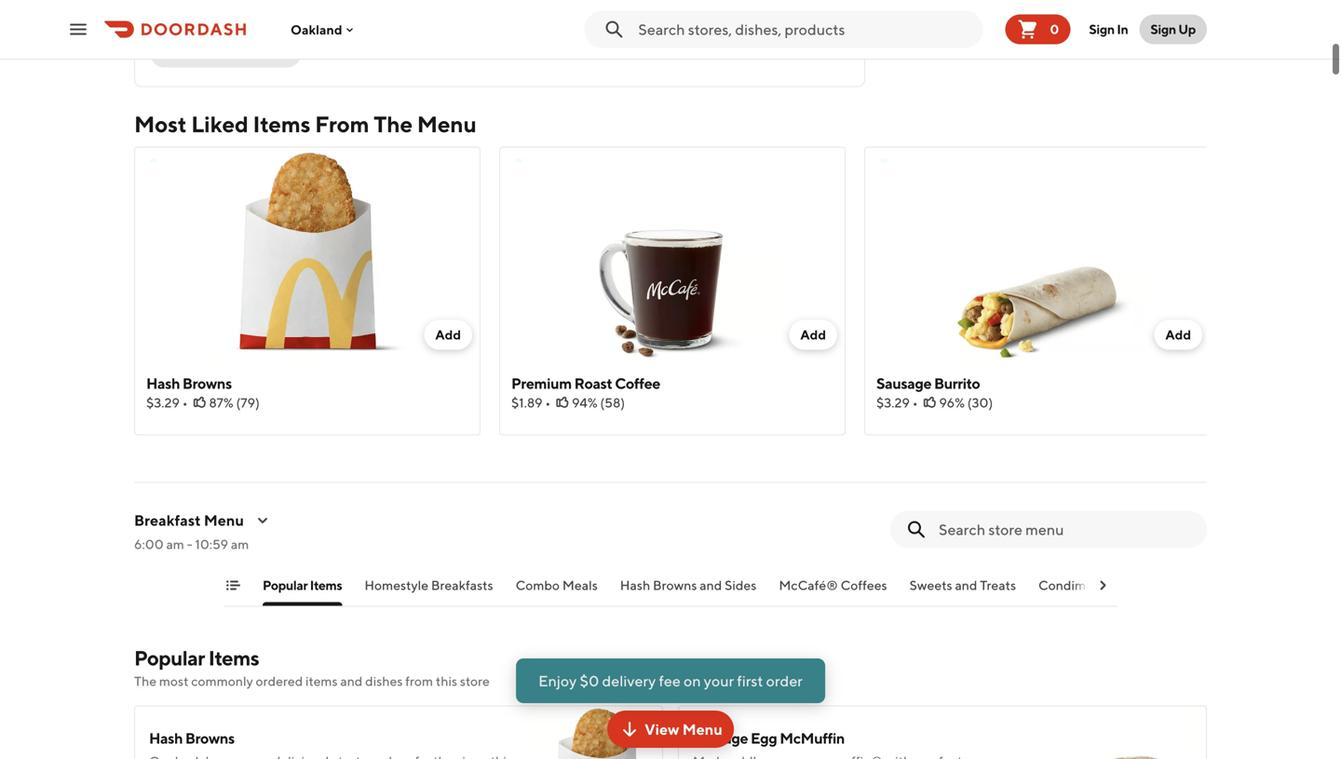 Task type: describe. For each thing, give the bounding box(es) containing it.
oakland
[[291, 22, 342, 37]]

94%
[[572, 395, 598, 410]]

items for popular items
[[310, 578, 342, 593]]

87% (79)
[[209, 395, 260, 410]]

sign for sign in
[[1090, 21, 1115, 37]]

enjoy
[[539, 672, 577, 690]]

enjoy $0 delivery fee on your first order
[[539, 672, 803, 690]]

open menu image
[[67, 18, 89, 41]]

breakfast menu
[[134, 512, 244, 529]]

combo meals button
[[516, 576, 598, 606]]

egg
[[751, 730, 777, 747]]

sausage for sausage egg mcmuffin
[[693, 730, 748, 747]]

homestyle
[[365, 578, 429, 593]]

10:59
[[195, 537, 228, 552]]

popular items the most commonly ordered items and dishes from this store
[[134, 646, 490, 689]]

2 vertical spatial browns
[[185, 730, 235, 747]]

homestyle breakfasts button
[[365, 576, 493, 606]]

Item Search search field
[[939, 519, 1193, 540]]

$3.29 for hash
[[146, 395, 180, 410]]

(30)
[[968, 395, 993, 410]]

add button for premium roast coffee
[[790, 320, 838, 350]]

hash inside hash browns and sides button
[[620, 578, 651, 593]]

0
[[1050, 21, 1060, 37]]

mccafé® coffees button
[[779, 576, 888, 606]]

premium roast coffee
[[512, 375, 661, 392]]

reviews
[[221, 45, 272, 60]]

-
[[187, 537, 193, 552]]

sign for sign up
[[1151, 21, 1177, 37]]

combo meals
[[516, 578, 598, 593]]

scroll menu navigation right image
[[1096, 578, 1111, 593]]

from
[[406, 674, 433, 689]]

breakfast
[[134, 512, 201, 529]]

hash browns image
[[531, 706, 663, 759]]

$1.89 •
[[512, 395, 551, 410]]

the inside heading
[[374, 111, 413, 137]]

homestyle breakfasts
[[365, 578, 493, 593]]

add for sausage burrito
[[1166, 327, 1192, 342]]

burrito
[[935, 375, 981, 392]]

add button for hash browns
[[424, 320, 472, 350]]

0 button
[[1006, 14, 1071, 44]]

most
[[159, 674, 189, 689]]

$3.29 for sausage
[[877, 395, 910, 410]]

menus image
[[255, 513, 270, 528]]

and inside hash browns and sides button
[[700, 578, 722, 593]]

up
[[1179, 21, 1196, 37]]

dishes
[[365, 674, 403, 689]]

meals
[[563, 578, 598, 593]]

your
[[704, 672, 734, 690]]

(79)
[[236, 395, 260, 410]]

and inside sweets and treats button
[[955, 578, 978, 593]]

treats
[[980, 578, 1017, 593]]

roast
[[574, 375, 613, 392]]

$1.89
[[512, 395, 543, 410]]

hash browns and sides button
[[620, 576, 757, 606]]

order
[[767, 672, 803, 690]]

most liked items from the menu heading
[[134, 109, 477, 139]]

from
[[315, 111, 369, 137]]

6:00 am - 10:59 am
[[134, 537, 249, 552]]

sausage burrito
[[877, 375, 981, 392]]

coffees
[[841, 578, 888, 593]]

see more reviews
[[161, 45, 272, 60]]

mcmuffin
[[780, 730, 845, 747]]

view menu button
[[608, 711, 734, 748]]

sausage for sausage burrito
[[877, 375, 932, 392]]

hash browns and sides
[[620, 578, 757, 593]]

popular for popular items
[[263, 578, 308, 593]]

liked
[[191, 111, 249, 137]]

most
[[134, 111, 187, 137]]

fee
[[659, 672, 681, 690]]

sausage egg mcmuffin image
[[1075, 706, 1208, 759]]

sausage egg mcmuffin
[[693, 730, 845, 747]]

mccafé® coffees
[[779, 578, 888, 593]]

premium
[[512, 375, 572, 392]]



Task type: vqa. For each thing, say whether or not it's contained in the screenshot.
the each
no



Task type: locate. For each thing, give the bounding box(es) containing it.
1 vertical spatial sausage
[[693, 730, 748, 747]]

96%
[[940, 395, 965, 410]]

$3.29 down sausage burrito
[[877, 395, 910, 410]]

hash browns down most
[[149, 730, 235, 747]]

2 horizontal spatial add button
[[1155, 320, 1203, 350]]

browns down commonly
[[185, 730, 235, 747]]

add
[[436, 327, 461, 342], [801, 327, 826, 342], [1166, 327, 1192, 342]]

coffee
[[615, 375, 661, 392]]

and right the items
[[340, 674, 363, 689]]

1 horizontal spatial and
[[700, 578, 722, 593]]

0 horizontal spatial $3.29 •
[[146, 395, 188, 410]]

1 $3.29 • from the left
[[146, 395, 188, 410]]

1 am from the left
[[166, 537, 184, 552]]

this
[[436, 674, 458, 689]]

1 add from the left
[[436, 327, 461, 342]]

sign inside the "sign in" link
[[1090, 21, 1115, 37]]

2 horizontal spatial and
[[955, 578, 978, 593]]

1 vertical spatial popular
[[134, 646, 205, 670]]

$3.29 • left 87%
[[146, 395, 188, 410]]

combo
[[516, 578, 560, 593]]

2 $3.29 • from the left
[[877, 395, 918, 410]]

sign up
[[1151, 21, 1196, 37]]

6:00
[[134, 537, 164, 552]]

menu for breakfast menu
[[204, 512, 244, 529]]

• for sausage
[[913, 395, 918, 410]]

the inside popular items the most commonly ordered items and dishes from this store
[[134, 674, 157, 689]]

menu for view menu
[[683, 721, 723, 738]]

$0
[[580, 672, 599, 690]]

2 am from the left
[[231, 537, 249, 552]]

most liked items from the menu
[[134, 111, 477, 137]]

on
[[684, 672, 701, 690]]

$3.29 left 87%
[[146, 395, 180, 410]]

94% (58)
[[572, 395, 625, 410]]

3 add from the left
[[1166, 327, 1192, 342]]

see
[[161, 45, 184, 60]]

2 horizontal spatial add
[[1166, 327, 1192, 342]]

1 horizontal spatial sausage
[[877, 375, 932, 392]]

sign left in
[[1090, 21, 1115, 37]]

2 vertical spatial items
[[208, 646, 259, 670]]

sign in link
[[1078, 11, 1140, 48]]

sign left up
[[1151, 21, 1177, 37]]

view menu
[[645, 721, 723, 738]]

1 vertical spatial hash browns
[[149, 730, 235, 747]]

sweets and treats button
[[910, 576, 1017, 606]]

$3.29 • for hash
[[146, 395, 188, 410]]

oakland button
[[291, 22, 357, 37]]

0 vertical spatial popular
[[263, 578, 308, 593]]

hash
[[146, 375, 180, 392], [620, 578, 651, 593], [149, 730, 183, 747]]

1 vertical spatial browns
[[653, 578, 697, 593]]

browns inside button
[[653, 578, 697, 593]]

0 vertical spatial browns
[[183, 375, 232, 392]]

the left most
[[134, 674, 157, 689]]

in
[[1117, 21, 1129, 37]]

0 horizontal spatial $3.29
[[146, 395, 180, 410]]

Store search: begin typing to search for stores available on DoorDash text field
[[639, 19, 976, 40]]

1 horizontal spatial add button
[[790, 320, 838, 350]]

browns left sides
[[653, 578, 697, 593]]

sweets
[[910, 578, 953, 593]]

0 horizontal spatial menu
[[204, 512, 244, 529]]

add for premium roast coffee
[[801, 327, 826, 342]]

0 horizontal spatial add
[[436, 327, 461, 342]]

1 horizontal spatial menu
[[417, 111, 477, 137]]

add button for sausage burrito
[[1155, 320, 1203, 350]]

hash browns up 87%
[[146, 375, 232, 392]]

menu inside button
[[683, 721, 723, 738]]

popular
[[263, 578, 308, 593], [134, 646, 205, 670]]

add for hash browns
[[436, 327, 461, 342]]

show menu categories image
[[225, 578, 240, 593]]

$3.29 • for sausage
[[877, 395, 918, 410]]

mccafé®
[[779, 578, 838, 593]]

1 horizontal spatial sign
[[1151, 21, 1177, 37]]

2 horizontal spatial •
[[913, 395, 918, 410]]

commonly
[[191, 674, 253, 689]]

breakfasts
[[431, 578, 493, 593]]

and left sides
[[700, 578, 722, 593]]

• for premium
[[545, 395, 551, 410]]

popular for popular items the most commonly ordered items and dishes from this store
[[134, 646, 205, 670]]

items inside popular items the most commonly ordered items and dishes from this store
[[208, 646, 259, 670]]

2 $3.29 from the left
[[877, 395, 910, 410]]

ordered
[[256, 674, 303, 689]]

0 vertical spatial the
[[374, 111, 413, 137]]

1 horizontal spatial am
[[231, 537, 249, 552]]

• left 87%
[[182, 395, 188, 410]]

see more reviews button
[[150, 38, 302, 68]]

(58)
[[600, 395, 625, 410]]

popular up most
[[134, 646, 205, 670]]

delivery
[[602, 672, 656, 690]]

sign
[[1090, 21, 1115, 37], [1151, 21, 1177, 37]]

more
[[187, 45, 219, 60]]

0 horizontal spatial the
[[134, 674, 157, 689]]

• down premium
[[545, 395, 551, 410]]

0 horizontal spatial sausage
[[693, 730, 748, 747]]

the
[[374, 111, 413, 137], [134, 674, 157, 689]]

3 add button from the left
[[1155, 320, 1203, 350]]

menu inside heading
[[417, 111, 477, 137]]

browns
[[183, 375, 232, 392], [653, 578, 697, 593], [185, 730, 235, 747]]

condiments
[[1039, 578, 1112, 593]]

0 vertical spatial hash
[[146, 375, 180, 392]]

1 sign from the left
[[1090, 21, 1115, 37]]

1 vertical spatial hash
[[620, 578, 651, 593]]

$3.29
[[146, 395, 180, 410], [877, 395, 910, 410]]

2 vertical spatial menu
[[683, 721, 723, 738]]

1 $3.29 from the left
[[146, 395, 180, 410]]

sides
[[725, 578, 757, 593]]

2 horizontal spatial menu
[[683, 721, 723, 738]]

1 • from the left
[[182, 395, 188, 410]]

2 add from the left
[[801, 327, 826, 342]]

0 horizontal spatial sign
[[1090, 21, 1115, 37]]

1 vertical spatial menu
[[204, 512, 244, 529]]

and inside popular items the most commonly ordered items and dishes from this store
[[340, 674, 363, 689]]

sign in
[[1090, 21, 1129, 37]]

popular right show menu categories image
[[263, 578, 308, 593]]

am right '10:59'
[[231, 537, 249, 552]]

1 add button from the left
[[424, 320, 472, 350]]

popular inside popular items the most commonly ordered items and dishes from this store
[[134, 646, 205, 670]]

sausage
[[877, 375, 932, 392], [693, 730, 748, 747]]

items up commonly
[[208, 646, 259, 670]]

menu
[[417, 111, 477, 137], [204, 512, 244, 529], [683, 721, 723, 738]]

0 horizontal spatial am
[[166, 537, 184, 552]]

•
[[182, 395, 188, 410], [545, 395, 551, 410], [913, 395, 918, 410]]

0 vertical spatial sausage
[[877, 375, 932, 392]]

sweets and treats
[[910, 578, 1017, 593]]

browns up 87%
[[183, 375, 232, 392]]

items left homestyle
[[310, 578, 342, 593]]

sign inside sign up link
[[1151, 21, 1177, 37]]

1 vertical spatial items
[[310, 578, 342, 593]]

1 horizontal spatial popular
[[263, 578, 308, 593]]

87%
[[209, 395, 234, 410]]

$3.29 •
[[146, 395, 188, 410], [877, 395, 918, 410]]

0 horizontal spatial popular
[[134, 646, 205, 670]]

0 vertical spatial hash browns
[[146, 375, 232, 392]]

2 sign from the left
[[1151, 21, 1177, 37]]

2 • from the left
[[545, 395, 551, 410]]

1 vertical spatial the
[[134, 674, 157, 689]]

0 horizontal spatial and
[[340, 674, 363, 689]]

2 vertical spatial hash
[[149, 730, 183, 747]]

1 horizontal spatial •
[[545, 395, 551, 410]]

items
[[306, 674, 338, 689]]

96% (30)
[[940, 395, 993, 410]]

the right from
[[374, 111, 413, 137]]

1 horizontal spatial add
[[801, 327, 826, 342]]

• for hash
[[182, 395, 188, 410]]

sausage left 'egg'
[[693, 730, 748, 747]]

hash browns
[[146, 375, 232, 392], [149, 730, 235, 747]]

add button
[[424, 320, 472, 350], [790, 320, 838, 350], [1155, 320, 1203, 350]]

sign up link
[[1140, 14, 1208, 44]]

popular items
[[263, 578, 342, 593]]

• down sausage burrito
[[913, 395, 918, 410]]

and left treats
[[955, 578, 978, 593]]

0 vertical spatial menu
[[417, 111, 477, 137]]

first
[[737, 672, 764, 690]]

view
[[645, 721, 680, 738]]

1 horizontal spatial $3.29 •
[[877, 395, 918, 410]]

0 vertical spatial items
[[253, 111, 311, 137]]

$3.29 • down sausage burrito
[[877, 395, 918, 410]]

sausage left the burrito
[[877, 375, 932, 392]]

2 add button from the left
[[790, 320, 838, 350]]

1 horizontal spatial $3.29
[[877, 395, 910, 410]]

items left from
[[253, 111, 311, 137]]

condiments button
[[1039, 576, 1112, 606]]

1 horizontal spatial the
[[374, 111, 413, 137]]

0 horizontal spatial •
[[182, 395, 188, 410]]

am
[[166, 537, 184, 552], [231, 537, 249, 552]]

0 horizontal spatial add button
[[424, 320, 472, 350]]

3 • from the left
[[913, 395, 918, 410]]

items
[[253, 111, 311, 137], [310, 578, 342, 593], [208, 646, 259, 670]]

items inside heading
[[253, 111, 311, 137]]

items for popular items the most commonly ordered items and dishes from this store
[[208, 646, 259, 670]]

am left -
[[166, 537, 184, 552]]

store
[[460, 674, 490, 689]]



